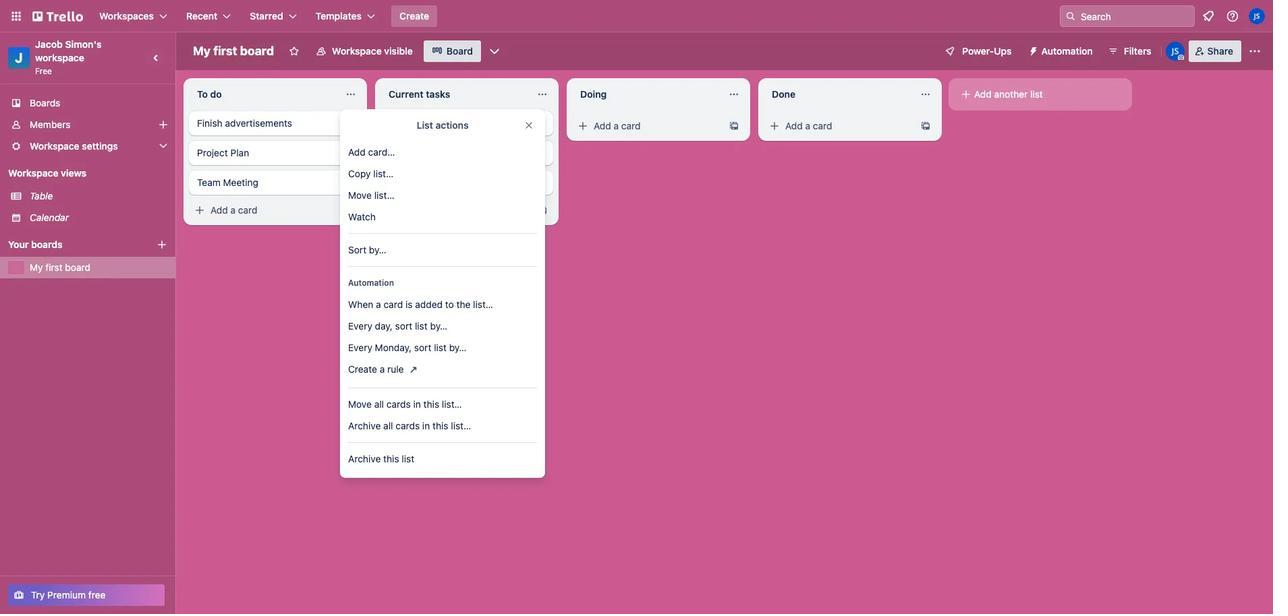 Task type: locate. For each thing, give the bounding box(es) containing it.
0 vertical spatial my first board
[[193, 44, 274, 58]]

0 horizontal spatial sm image
[[576, 119, 590, 133]]

1 horizontal spatial first
[[213, 44, 237, 58]]

my
[[193, 44, 211, 58], [30, 262, 43, 273]]

move for move all cards in this list…
[[348, 399, 372, 410]]

1 horizontal spatial board
[[240, 44, 274, 58]]

0 vertical spatial my
[[193, 44, 211, 58]]

by… down when a card is added to the list… link on the left of page
[[430, 320, 447, 332]]

2 project plan link from the left
[[381, 141, 553, 165]]

your
[[8, 239, 29, 250]]

create up 'visible'
[[399, 10, 429, 22]]

add
[[974, 88, 992, 100], [594, 120, 611, 132], [785, 120, 803, 132], [348, 146, 366, 158], [210, 204, 228, 216]]

finish advertisements
[[197, 117, 292, 129], [389, 117, 484, 129]]

workspace views
[[8, 167, 86, 179]]

customize views image
[[488, 45, 501, 58]]

0 vertical spatial archive
[[348, 420, 381, 432]]

workspace navigation collapse icon image
[[147, 49, 166, 67]]

0 horizontal spatial finish advertisements
[[197, 117, 292, 129]]

2 meeting from the left
[[415, 177, 450, 188]]

0 horizontal spatial create
[[348, 364, 377, 375]]

my first board down recent "popup button" on the top left of page
[[193, 44, 274, 58]]

sm image for the done text field
[[768, 119, 781, 133]]

finish advertisements for to do text box finish advertisements link
[[197, 117, 292, 129]]

0 vertical spatial board
[[240, 44, 274, 58]]

list… right the
[[473, 299, 493, 310]]

team
[[197, 177, 220, 188], [389, 177, 412, 188]]

0 horizontal spatial advertisements
[[225, 117, 292, 129]]

1 horizontal spatial my
[[193, 44, 211, 58]]

every day, sort list by…
[[348, 320, 447, 332]]

finish left the list
[[389, 117, 414, 129]]

first down boards in the top of the page
[[45, 262, 63, 273]]

1 horizontal spatial create from template… image
[[729, 121, 739, 132]]

1 horizontal spatial meeting
[[415, 177, 450, 188]]

1 vertical spatial my first board
[[30, 262, 90, 273]]

this down archive all cards in this list…
[[383, 453, 399, 465]]

1 every from the top
[[348, 320, 372, 332]]

workspace
[[332, 45, 382, 57], [30, 140, 79, 152], [8, 167, 58, 179]]

0 horizontal spatial team meeting link
[[189, 171, 362, 195]]

1 horizontal spatial in
[[422, 420, 430, 432]]

0 vertical spatial this
[[423, 399, 439, 410]]

premium
[[47, 590, 86, 601]]

1 vertical spatial by…
[[430, 320, 447, 332]]

workspace up table
[[8, 167, 58, 179]]

finish for finish advertisements link corresponding to the current tasks text box
[[389, 117, 414, 129]]

members link
[[0, 114, 175, 136]]

team meeting
[[197, 177, 258, 188], [389, 177, 450, 188]]

workspace visible
[[332, 45, 413, 57]]

cards down move all cards in this list… at left bottom
[[396, 420, 420, 432]]

add for 'add a card' link associated with doing text box
[[594, 120, 611, 132]]

first down recent "popup button" on the top left of page
[[213, 44, 237, 58]]

project plan link for to do text box
[[189, 141, 362, 165]]

plan up copy list… "link"
[[422, 147, 441, 159]]

0 vertical spatial in
[[413, 399, 421, 410]]

by…
[[369, 244, 386, 256], [430, 320, 447, 332], [449, 342, 467, 354]]

search image
[[1065, 11, 1076, 22]]

1 vertical spatial every
[[348, 342, 372, 354]]

create for create a rule
[[348, 364, 377, 375]]

0 vertical spatial by…
[[369, 244, 386, 256]]

add a card link for doing text box
[[572, 117, 723, 136]]

2 horizontal spatial sm image
[[959, 88, 973, 101]]

create from template… image for 'add a card' link associated with doing text box
[[729, 121, 739, 132]]

0 horizontal spatial my
[[30, 262, 43, 273]]

1 vertical spatial all
[[383, 420, 393, 432]]

1 horizontal spatial automation
[[1041, 45, 1093, 57]]

jacob simon's workspace free
[[35, 38, 104, 76]]

advertisements
[[225, 117, 292, 129], [417, 117, 484, 129]]

2 project plan from the left
[[389, 147, 441, 159]]

sm image
[[959, 88, 973, 101], [193, 204, 206, 217], [385, 204, 398, 217]]

0 horizontal spatial automation
[[348, 278, 394, 288]]

1 horizontal spatial add a card
[[594, 120, 641, 132]]

advertisements for finish advertisements link corresponding to the current tasks text box
[[417, 117, 484, 129]]

1 horizontal spatial team meeting link
[[381, 171, 553, 195]]

1 horizontal spatial project plan link
[[381, 141, 553, 165]]

project plan for the 'project plan' link corresponding to the current tasks text box
[[389, 147, 441, 159]]

2 vertical spatial workspace
[[8, 167, 58, 179]]

list… down card…
[[373, 168, 393, 179]]

2 finish from the left
[[389, 117, 414, 129]]

1 plan from the left
[[230, 147, 249, 159]]

2 horizontal spatial add a card
[[785, 120, 832, 132]]

2 team meeting link from the left
[[381, 171, 553, 195]]

1 move from the top
[[348, 190, 372, 201]]

sort down every day, sort list by… link
[[414, 342, 431, 354]]

in up archive all cards in this list…
[[413, 399, 421, 410]]

1 vertical spatial board
[[65, 262, 90, 273]]

sm image for the 'project plan' link related to to do text box
[[193, 204, 206, 217]]

plan for the 'project plan' link related to to do text box
[[230, 147, 249, 159]]

list
[[1030, 88, 1043, 100], [415, 320, 428, 332], [434, 342, 447, 354], [402, 453, 414, 465]]

in
[[413, 399, 421, 410], [422, 420, 430, 432]]

1 vertical spatial this
[[432, 420, 448, 432]]

1 horizontal spatial add a card link
[[572, 117, 723, 136]]

jacob simon's workspace link
[[35, 38, 104, 63]]

2 horizontal spatial by…
[[449, 342, 467, 354]]

create from template… image for 'add a card' link associated with the done text field
[[920, 121, 931, 132]]

1 finish from the left
[[197, 117, 222, 129]]

1 archive from the top
[[348, 420, 381, 432]]

archive all cards in this list… link
[[340, 416, 545, 437]]

finish advertisements link down the current tasks text box
[[381, 111, 553, 136]]

1 horizontal spatial sort
[[414, 342, 431, 354]]

my first board down your boards with 1 items element in the top left of the page
[[30, 262, 90, 273]]

automation up when
[[348, 278, 394, 288]]

0 vertical spatial cards
[[386, 399, 411, 410]]

star or unstar board image
[[289, 46, 300, 57]]

list down archive all cards in this list…
[[402, 453, 414, 465]]

every down when
[[348, 320, 372, 332]]

team for sm icon for the 'project plan' link related to to do text box
[[197, 177, 220, 188]]

project plan link for the current tasks text box
[[381, 141, 553, 165]]

create a rule link
[[340, 359, 545, 383]]

0 horizontal spatial plan
[[230, 147, 249, 159]]

calendar
[[30, 212, 69, 223]]

1 meeting from the left
[[223, 177, 258, 188]]

0 horizontal spatial project plan
[[197, 147, 249, 159]]

a
[[614, 120, 619, 132], [805, 120, 810, 132], [230, 204, 236, 216], [376, 299, 381, 310], [380, 364, 385, 375]]

1 vertical spatial first
[[45, 262, 63, 273]]

sort by… link
[[340, 240, 545, 261]]

project plan link down actions
[[381, 141, 553, 165]]

list right another
[[1030, 88, 1043, 100]]

create inside button
[[399, 10, 429, 22]]

1 project plan link from the left
[[189, 141, 362, 165]]

sm image for doing text box
[[576, 119, 590, 133]]

0 horizontal spatial sort
[[395, 320, 412, 332]]

workspace inside popup button
[[30, 140, 79, 152]]

workspace down the "templates" popup button
[[332, 45, 382, 57]]

this member is an admin of this board. image
[[1178, 55, 1184, 61]]

create from template… image
[[537, 205, 548, 216]]

move down copy
[[348, 190, 372, 201]]

create from template… image
[[729, 121, 739, 132], [920, 121, 931, 132], [345, 205, 356, 216]]

0 vertical spatial all
[[374, 399, 384, 410]]

every up the create a rule
[[348, 342, 372, 354]]

project plan
[[197, 147, 249, 159], [389, 147, 441, 159]]

2 team meeting from the left
[[389, 177, 450, 188]]

cards for move
[[386, 399, 411, 410]]

create
[[399, 10, 429, 22], [348, 364, 377, 375]]

list… down move all cards in this list… link in the bottom of the page
[[451, 420, 471, 432]]

1 horizontal spatial project plan
[[389, 147, 441, 159]]

filters
[[1124, 45, 1151, 57]]

2 finish advertisements from the left
[[389, 117, 484, 129]]

by… down every day, sort list by… link
[[449, 342, 467, 354]]

sort inside every monday, sort list by… link
[[414, 342, 431, 354]]

move
[[348, 190, 372, 201], [348, 399, 372, 410]]

back to home image
[[32, 5, 83, 27]]

templates
[[316, 10, 362, 22]]

finish advertisements down to do text box
[[197, 117, 292, 129]]

0 vertical spatial workspace
[[332, 45, 382, 57]]

2 advertisements from the left
[[417, 117, 484, 129]]

archive for archive this list
[[348, 453, 381, 465]]

list…
[[373, 168, 393, 179], [374, 190, 394, 201], [473, 299, 493, 310], [442, 399, 462, 410], [451, 420, 471, 432]]

add for 'add a card' link to the left
[[210, 204, 228, 216]]

copy list… link
[[340, 163, 545, 185]]

2 project from the left
[[389, 147, 419, 159]]

0 horizontal spatial finish
[[197, 117, 222, 129]]

boards
[[30, 97, 60, 109]]

1 finish advertisements from the left
[[197, 117, 292, 129]]

1 project from the left
[[197, 147, 228, 159]]

this down move all cards in this list… link in the bottom of the page
[[432, 420, 448, 432]]

team for the 'project plan' link corresponding to the current tasks text box sm icon
[[389, 177, 412, 188]]

move down the create a rule
[[348, 399, 372, 410]]

advertisements down to do text box
[[225, 117, 292, 129]]

jacob simon (jacobsimon16) image
[[1166, 42, 1184, 61]]

project plan link down to do text box
[[189, 141, 362, 165]]

by… right sort
[[369, 244, 386, 256]]

1 horizontal spatial finish advertisements
[[389, 117, 484, 129]]

1 vertical spatial workspace
[[30, 140, 79, 152]]

visible
[[384, 45, 413, 57]]

finish for to do text box finish advertisements link
[[197, 117, 222, 129]]

sort inside every day, sort list by… link
[[395, 320, 412, 332]]

all down the create a rule
[[374, 399, 384, 410]]

0 vertical spatial move
[[348, 190, 372, 201]]

this up archive all cards in this list… link
[[423, 399, 439, 410]]

1 horizontal spatial team meeting
[[389, 177, 450, 188]]

1 horizontal spatial my first board
[[193, 44, 274, 58]]

1 vertical spatial sort
[[414, 342, 431, 354]]

1 horizontal spatial finish
[[389, 117, 414, 129]]

1 vertical spatial automation
[[348, 278, 394, 288]]

1 team meeting from the left
[[197, 177, 258, 188]]

workspace for workspace settings
[[30, 140, 79, 152]]

1 horizontal spatial create
[[399, 10, 429, 22]]

all for move
[[374, 399, 384, 410]]

add inside "link"
[[348, 146, 366, 158]]

0 vertical spatial first
[[213, 44, 237, 58]]

1 horizontal spatial advertisements
[[417, 117, 484, 129]]

board
[[446, 45, 473, 57]]

Board name text field
[[186, 40, 281, 62]]

by… for day,
[[430, 320, 447, 332]]

0 horizontal spatial first
[[45, 262, 63, 273]]

1 horizontal spatial sm image
[[768, 119, 781, 133]]

0 vertical spatial every
[[348, 320, 372, 332]]

table
[[30, 190, 53, 202]]

workspace inside button
[[332, 45, 382, 57]]

finish advertisements link for to do text box
[[189, 111, 362, 136]]

sort
[[395, 320, 412, 332], [414, 342, 431, 354]]

archive this list link
[[340, 449, 545, 470]]

first
[[213, 44, 237, 58], [45, 262, 63, 273]]

0 horizontal spatial sm image
[[193, 204, 206, 217]]

1 vertical spatial create
[[348, 364, 377, 375]]

cards for archive
[[396, 420, 420, 432]]

my first board inside text field
[[193, 44, 274, 58]]

cards up archive all cards in this list…
[[386, 399, 411, 410]]

every for every monday, sort list by…
[[348, 342, 372, 354]]

my inside text field
[[193, 44, 211, 58]]

2 vertical spatial by…
[[449, 342, 467, 354]]

1 finish advertisements link from the left
[[189, 111, 362, 136]]

1 vertical spatial cards
[[396, 420, 420, 432]]

finish advertisements up add card… "link"
[[389, 117, 484, 129]]

free
[[35, 66, 52, 76]]

1 team meeting link from the left
[[189, 171, 362, 195]]

automation inside button
[[1041, 45, 1093, 57]]

Search field
[[1076, 6, 1194, 26]]

1 project plan from the left
[[197, 147, 249, 159]]

1 horizontal spatial project
[[389, 147, 419, 159]]

1 team from the left
[[197, 177, 220, 188]]

every for every day, sort list by…
[[348, 320, 372, 332]]

2 plan from the left
[[422, 147, 441, 159]]

0 horizontal spatial add a card link
[[189, 201, 340, 220]]

card
[[621, 120, 641, 132], [813, 120, 832, 132], [238, 204, 257, 216], [384, 299, 403, 310]]

workspaces button
[[91, 5, 175, 27]]

add a card for sm image related to doing text box
[[594, 120, 641, 132]]

a for the done text field sm image
[[805, 120, 810, 132]]

finish down to do text box
[[197, 117, 222, 129]]

Current tasks text field
[[381, 84, 529, 105]]

create from template… image for 'add a card' link to the left
[[345, 205, 356, 216]]

0 notifications image
[[1200, 8, 1216, 24]]

list actions
[[417, 119, 469, 131]]

advertisements down the current tasks text box
[[417, 117, 484, 129]]

0 vertical spatial sort
[[395, 320, 412, 332]]

1 horizontal spatial sm image
[[385, 204, 398, 217]]

board down starred at the top left of page
[[240, 44, 274, 58]]

2 horizontal spatial sm image
[[1022, 40, 1041, 59]]

this
[[423, 399, 439, 410], [432, 420, 448, 432], [383, 453, 399, 465]]

when a card is added to the list… link
[[340, 294, 545, 316]]

0 horizontal spatial finish advertisements link
[[189, 111, 362, 136]]

board
[[240, 44, 274, 58], [65, 262, 90, 273]]

finish advertisements link for the current tasks text box
[[381, 111, 553, 136]]

every
[[348, 320, 372, 332], [348, 342, 372, 354]]

0 horizontal spatial project plan link
[[189, 141, 362, 165]]

sm image
[[1022, 40, 1041, 59], [576, 119, 590, 133], [768, 119, 781, 133]]

1 vertical spatial in
[[422, 420, 430, 432]]

1 horizontal spatial finish advertisements link
[[381, 111, 553, 136]]

plan down to do text box
[[230, 147, 249, 159]]

2 move from the top
[[348, 399, 372, 410]]

1 horizontal spatial team
[[389, 177, 412, 188]]

2 archive from the top
[[348, 453, 381, 465]]

0 horizontal spatial add a card
[[210, 204, 257, 216]]

meeting
[[223, 177, 258, 188], [415, 177, 450, 188]]

1 horizontal spatial by…
[[430, 320, 447, 332]]

1 advertisements from the left
[[225, 117, 292, 129]]

2 finish advertisements link from the left
[[381, 111, 553, 136]]

2 every from the top
[[348, 342, 372, 354]]

project for to do text box finish advertisements link
[[197, 147, 228, 159]]

meeting for the 'project plan' link corresponding to the current tasks text box sm icon
[[415, 177, 450, 188]]

archive for archive all cards in this list…
[[348, 420, 381, 432]]

project plan link
[[189, 141, 362, 165], [381, 141, 553, 165]]

add a card for the done text field sm image
[[785, 120, 832, 132]]

0 horizontal spatial team meeting
[[197, 177, 258, 188]]

archive down archive all cards in this list…
[[348, 453, 381, 465]]

list
[[417, 119, 433, 131]]

is
[[405, 299, 413, 310]]

2 horizontal spatial add a card link
[[764, 117, 915, 136]]

sort right day,
[[395, 320, 412, 332]]

add another list
[[974, 88, 1043, 100]]

my down your boards
[[30, 262, 43, 273]]

0 horizontal spatial in
[[413, 399, 421, 410]]

0 horizontal spatial create from template… image
[[345, 205, 356, 216]]

in down move all cards in this list… link in the bottom of the page
[[422, 420, 430, 432]]

by… for monday,
[[449, 342, 467, 354]]

all down move all cards in this list… at left bottom
[[383, 420, 393, 432]]

sm image for the 'project plan' link corresponding to the current tasks text box
[[385, 204, 398, 217]]

0 vertical spatial create
[[399, 10, 429, 22]]

the
[[456, 299, 471, 310]]

1 horizontal spatial plan
[[422, 147, 441, 159]]

0 horizontal spatial meeting
[[223, 177, 258, 188]]

workspace down members
[[30, 140, 79, 152]]

board down your boards with 1 items element in the top left of the page
[[65, 262, 90, 273]]

2 team from the left
[[389, 177, 412, 188]]

my down recent
[[193, 44, 211, 58]]

0 horizontal spatial project
[[197, 147, 228, 159]]

list down when a card is added to the list…
[[415, 320, 428, 332]]

my first board
[[193, 44, 274, 58], [30, 262, 90, 273]]

templates button
[[307, 5, 383, 27]]

0 horizontal spatial team
[[197, 177, 220, 188]]

every monday, sort list by… link
[[340, 337, 545, 359]]

my first board link
[[30, 261, 167, 275]]

Done text field
[[764, 84, 912, 105]]

create left rule
[[348, 364, 377, 375]]

create for create
[[399, 10, 429, 22]]

2 horizontal spatial create from template… image
[[920, 121, 931, 132]]

0 vertical spatial automation
[[1041, 45, 1093, 57]]

all
[[374, 399, 384, 410], [383, 420, 393, 432]]

1 vertical spatial move
[[348, 399, 372, 410]]

list down every day, sort list by… link
[[434, 342, 447, 354]]

finish advertisements link down to do text box
[[189, 111, 362, 136]]

automation down search 'icon'
[[1041, 45, 1093, 57]]

project
[[197, 147, 228, 159], [389, 147, 419, 159]]

calendar link
[[30, 211, 167, 225]]

1 vertical spatial archive
[[348, 453, 381, 465]]

archive up archive this list at the bottom
[[348, 420, 381, 432]]



Task type: vqa. For each thing, say whether or not it's contained in the screenshot.
Gary Orlando (garyorlando) icon
no



Task type: describe. For each thing, give the bounding box(es) containing it.
day,
[[375, 320, 393, 332]]

to
[[445, 299, 454, 310]]

add a card for sm icon for the 'project plan' link related to to do text box
[[210, 204, 257, 216]]

a for sm image related to doing text box
[[614, 120, 619, 132]]

Doing text field
[[572, 84, 721, 105]]

power-ups button
[[935, 40, 1020, 62]]

recent button
[[178, 5, 239, 27]]

open information menu image
[[1226, 9, 1239, 23]]

create a rule
[[348, 364, 404, 375]]

workspace settings button
[[0, 136, 175, 157]]

power-ups
[[962, 45, 1012, 57]]

workspace for workspace views
[[8, 167, 58, 179]]

boards link
[[0, 92, 175, 114]]

project for finish advertisements link corresponding to the current tasks text box
[[389, 147, 419, 159]]

try
[[31, 590, 45, 601]]

add board image
[[157, 240, 167, 250]]

jacob simon (jacobsimon16) image
[[1249, 8, 1265, 24]]

meeting for sm icon for the 'project plan' link related to to do text box
[[223, 177, 258, 188]]

another
[[994, 88, 1028, 100]]

show menu image
[[1248, 45, 1262, 58]]

To do text field
[[189, 84, 337, 105]]

add card…
[[348, 146, 395, 158]]

plan for the 'project plan' link corresponding to the current tasks text box
[[422, 147, 441, 159]]

card for the done text field sm image
[[813, 120, 832, 132]]

this for archive all cards in this list…
[[432, 420, 448, 432]]

your boards
[[8, 239, 63, 250]]

add for 'add a card' link associated with the done text field
[[785, 120, 803, 132]]

sort for monday,
[[414, 342, 431, 354]]

move list… link
[[340, 185, 545, 206]]

copy
[[348, 168, 371, 179]]

actions
[[435, 119, 469, 131]]

j link
[[8, 47, 30, 69]]

sm image inside automation button
[[1022, 40, 1041, 59]]

archive this list
[[348, 453, 414, 465]]

move list…
[[348, 190, 394, 201]]

added
[[415, 299, 443, 310]]

all for archive
[[383, 420, 393, 432]]

add another list link
[[954, 84, 1127, 105]]

rule
[[387, 364, 404, 375]]

j
[[15, 50, 23, 65]]

team meeting for the 'project plan' link corresponding to the current tasks text box
[[389, 177, 450, 188]]

workspaces
[[99, 10, 154, 22]]

team meeting for the 'project plan' link related to to do text box
[[197, 177, 258, 188]]

sm image inside the add another list link
[[959, 88, 973, 101]]

power-
[[962, 45, 994, 57]]

simon's
[[65, 38, 102, 50]]

views
[[61, 167, 86, 179]]

move for move list…
[[348, 190, 372, 201]]

try premium free
[[31, 590, 106, 601]]

project plan for the 'project plan' link related to to do text box
[[197, 147, 249, 159]]

sort by…
[[348, 244, 386, 256]]

2 vertical spatial this
[[383, 453, 399, 465]]

starred
[[250, 10, 283, 22]]

finish advertisements for finish advertisements link corresponding to the current tasks text box
[[389, 117, 484, 129]]

settings
[[82, 140, 118, 152]]

board inside text field
[[240, 44, 274, 58]]

every day, sort list by… link
[[340, 316, 545, 337]]

recent
[[186, 10, 217, 22]]

primary element
[[0, 0, 1273, 32]]

every monday, sort list by…
[[348, 342, 467, 354]]

0 horizontal spatial my first board
[[30, 262, 90, 273]]

when
[[348, 299, 373, 310]]

workspace for workspace visible
[[332, 45, 382, 57]]

archive all cards in this list…
[[348, 420, 471, 432]]

share button
[[1189, 40, 1241, 62]]

list… up archive all cards in this list… link
[[442, 399, 462, 410]]

list… inside "link"
[[373, 168, 393, 179]]

1 vertical spatial my
[[30, 262, 43, 273]]

move all cards in this list… link
[[340, 394, 545, 416]]

your boards with 1 items element
[[8, 237, 136, 253]]

0 horizontal spatial by…
[[369, 244, 386, 256]]

in for archive all cards in this list…
[[422, 420, 430, 432]]

this for move all cards in this list…
[[423, 399, 439, 410]]

watch
[[348, 211, 376, 223]]

members
[[30, 119, 70, 130]]

try premium free button
[[8, 585, 165, 607]]

copy list…
[[348, 168, 393, 179]]

free
[[88, 590, 106, 601]]

first inside text field
[[213, 44, 237, 58]]

0 horizontal spatial board
[[65, 262, 90, 273]]

jacob
[[35, 38, 63, 50]]

add a card link for the done text field
[[764, 117, 915, 136]]

team meeting link for the 'project plan' link corresponding to the current tasks text box sm icon
[[381, 171, 553, 195]]

in for move all cards in this list…
[[413, 399, 421, 410]]

ups
[[994, 45, 1012, 57]]

a for sm icon for the 'project plan' link related to to do text box
[[230, 204, 236, 216]]

move all cards in this list…
[[348, 399, 462, 410]]

card for sm image related to doing text box
[[621, 120, 641, 132]]

watch link
[[340, 206, 545, 228]]

sort for day,
[[395, 320, 412, 332]]

table link
[[30, 190, 167, 203]]

add card… link
[[340, 142, 545, 163]]

monday,
[[375, 342, 412, 354]]

list… down copy list…
[[374, 190, 394, 201]]

team meeting link for sm icon for the 'project plan' link related to to do text box
[[189, 171, 362, 195]]

card for sm icon for the 'project plan' link related to to do text box
[[238, 204, 257, 216]]

workspace visible button
[[308, 40, 421, 62]]

filters button
[[1104, 40, 1155, 62]]

when a card is added to the list…
[[348, 299, 493, 310]]

starred button
[[242, 5, 305, 27]]

boards
[[31, 239, 63, 250]]

advertisements for to do text box finish advertisements link
[[225, 117, 292, 129]]

workspace
[[35, 52, 84, 63]]

board link
[[424, 40, 481, 62]]

share
[[1207, 45, 1233, 57]]

create button
[[391, 5, 437, 27]]

card…
[[368, 146, 395, 158]]

automation button
[[1022, 40, 1101, 62]]

workspace settings
[[30, 140, 118, 152]]

sort
[[348, 244, 366, 256]]



